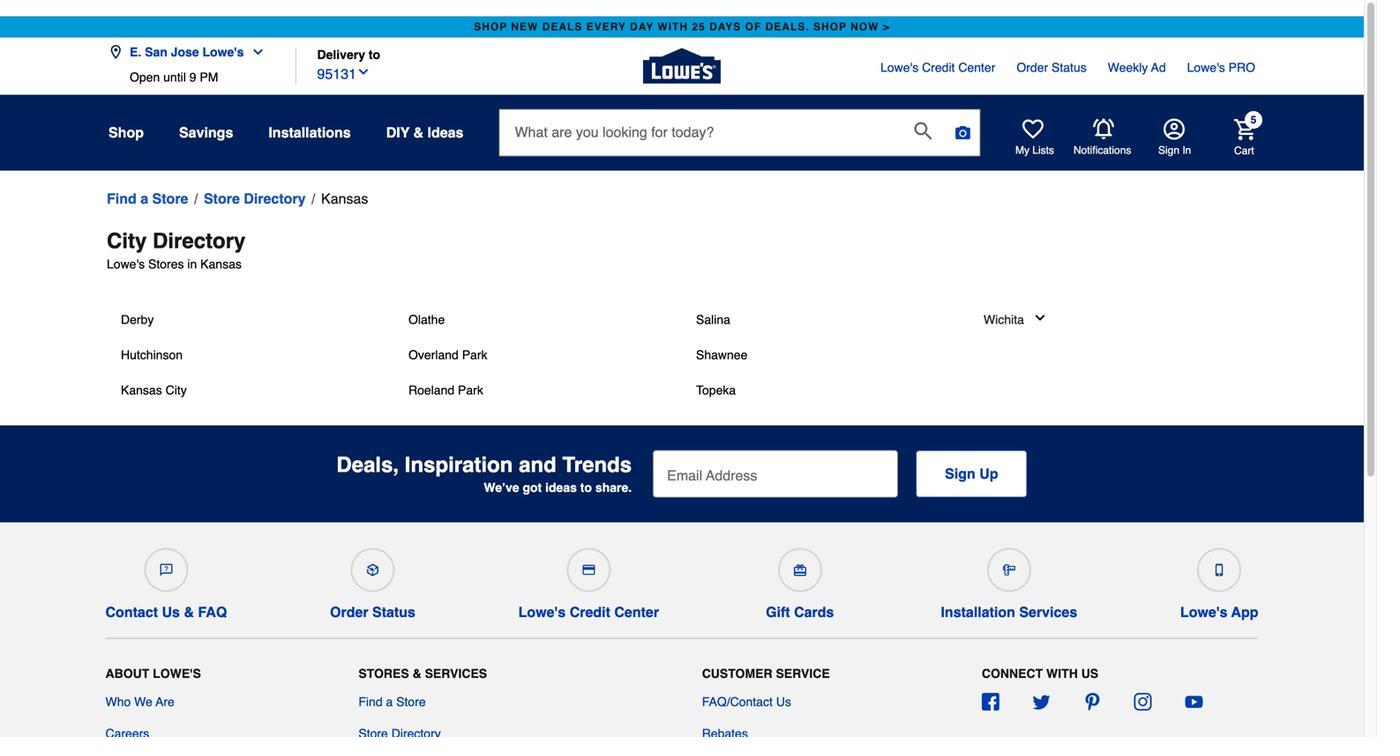Task type: vqa. For each thing, say whether or not it's contained in the screenshot.
the leftmost Kansas
yes



Task type: locate. For each thing, give the bounding box(es) containing it.
installation
[[941, 605, 1016, 621]]

topeka link
[[696, 382, 736, 399]]

0 horizontal spatial center
[[615, 605, 659, 621]]

customer
[[702, 667, 773, 681]]

& inside contact us & faq link
[[184, 605, 194, 621]]

a down stores & services
[[386, 696, 393, 710]]

0 horizontal spatial store
[[152, 191, 188, 207]]

2 vertical spatial kansas
[[121, 383, 162, 398]]

topeka
[[696, 383, 736, 398]]

status
[[1052, 60, 1087, 74], [373, 605, 416, 621]]

hutchinson link
[[121, 346, 183, 364]]

store down stores & services
[[396, 696, 426, 710]]

to right ideas
[[581, 481, 592, 495]]

shop button
[[109, 117, 144, 149]]

chevron down image right the wichita
[[1033, 311, 1048, 325]]

status left weekly
[[1052, 60, 1087, 74]]

find a store
[[107, 191, 188, 207], [359, 696, 426, 710]]

0 vertical spatial find a store link
[[107, 188, 188, 210]]

find for the left "find a store" link
[[107, 191, 137, 207]]

kansas down hutchinson
[[121, 383, 162, 398]]

sign inside form
[[945, 466, 976, 482]]

1 vertical spatial directory
[[153, 229, 246, 253]]

0 horizontal spatial to
[[369, 48, 380, 62]]

0 horizontal spatial chevron down image
[[244, 45, 265, 59]]

lowe's credit center up "search" icon
[[881, 60, 996, 74]]

1 vertical spatial chevron down image
[[1033, 311, 1048, 325]]

us
[[1082, 667, 1099, 681]]

0 horizontal spatial credit
[[570, 605, 611, 621]]

park for overland park
[[462, 348, 488, 362]]

order status link
[[1017, 59, 1087, 76], [330, 541, 416, 621]]

2 vertical spatial &
[[413, 667, 422, 681]]

derby
[[121, 313, 154, 327]]

olathe link
[[409, 311, 445, 329]]

2 horizontal spatial kansas
[[321, 191, 368, 207]]

until
[[163, 70, 186, 84]]

store up city directory lowe's stores in kansas
[[152, 191, 188, 207]]

1 horizontal spatial lowe's credit center link
[[881, 59, 996, 76]]

lowe's app link
[[1181, 541, 1259, 621]]

0 vertical spatial order status
[[1017, 60, 1087, 74]]

1 horizontal spatial center
[[959, 60, 996, 74]]

95131 button
[[317, 62, 371, 85]]

order up lowe's home improvement lists icon
[[1017, 60, 1049, 74]]

0 horizontal spatial city
[[107, 229, 147, 253]]

instagram image
[[1135, 694, 1152, 711]]

1 vertical spatial city
[[166, 383, 187, 398]]

kansas button
[[321, 188, 368, 210]]

0 horizontal spatial order status
[[330, 605, 416, 621]]

0 horizontal spatial stores
[[148, 257, 184, 271]]

0 vertical spatial order status link
[[1017, 59, 1087, 76]]

& inside diy & ideas button
[[414, 124, 424, 141]]

wichita
[[984, 313, 1025, 327]]

roeland park link
[[409, 382, 484, 399]]

find a store for the left "find a store" link
[[107, 191, 188, 207]]

0 vertical spatial directory
[[244, 191, 306, 207]]

kansas right in
[[201, 257, 242, 271]]

0 horizontal spatial order status link
[[330, 541, 416, 621]]

youtube image
[[1186, 694, 1203, 711]]

2 shop from the left
[[814, 21, 847, 33]]

park right roeland on the left of the page
[[458, 383, 484, 398]]

0 horizontal spatial lowe's credit center
[[519, 605, 659, 621]]

find a store down stores & services
[[359, 696, 426, 710]]

are
[[156, 696, 175, 710]]

lowe's home improvement account image
[[1164, 119, 1185, 140]]

shop left new
[[474, 21, 508, 33]]

gift card image
[[794, 564, 807, 577]]

find a store link
[[107, 188, 188, 210], [359, 694, 426, 711]]

2 horizontal spatial store
[[396, 696, 426, 710]]

pickup image
[[367, 564, 379, 577]]

0 horizontal spatial us
[[162, 605, 180, 621]]

1 horizontal spatial find a store
[[359, 696, 426, 710]]

with left the 25 at top right
[[658, 21, 689, 33]]

my lists link
[[1016, 119, 1055, 157]]

cart
[[1235, 145, 1255, 157]]

1 horizontal spatial shop
[[814, 21, 847, 33]]

my
[[1016, 144, 1030, 157]]

sign for sign in
[[1159, 144, 1180, 157]]

0 vertical spatial sign
[[1159, 144, 1180, 157]]

lowe's home improvement logo image
[[643, 27, 721, 105]]

1 horizontal spatial sign
[[1159, 144, 1180, 157]]

directory left kansas button
[[244, 191, 306, 207]]

pm
[[200, 70, 218, 84]]

0 vertical spatial center
[[959, 60, 996, 74]]

1 horizontal spatial kansas
[[201, 257, 242, 271]]

lowe's home improvement cart image
[[1235, 119, 1256, 140]]

us right contact in the left bottom of the page
[[162, 605, 180, 621]]

1 vertical spatial center
[[615, 605, 659, 621]]

0 vertical spatial credit
[[922, 60, 955, 74]]

sign left up
[[945, 466, 976, 482]]

0 horizontal spatial sign
[[945, 466, 976, 482]]

1 horizontal spatial services
[[1020, 605, 1078, 621]]

1 vertical spatial us
[[776, 696, 792, 710]]

weekly ad
[[1108, 60, 1167, 74]]

location image
[[109, 45, 123, 59]]

find a store link down stores & services
[[359, 694, 426, 711]]

1 vertical spatial a
[[386, 696, 393, 710]]

1 horizontal spatial find
[[359, 696, 383, 710]]

notifications
[[1074, 144, 1132, 157]]

salina
[[696, 313, 731, 327]]

order status link for the weekly ad link
[[1017, 59, 1087, 76]]

mobile image
[[1214, 564, 1226, 577]]

us down customer service
[[776, 696, 792, 710]]

0 vertical spatial to
[[369, 48, 380, 62]]

about lowe's
[[105, 667, 201, 681]]

1 vertical spatial order status
[[330, 605, 416, 621]]

1 vertical spatial park
[[458, 383, 484, 398]]

credit down credit card icon
[[570, 605, 611, 621]]

0 horizontal spatial services
[[425, 667, 487, 681]]

credit
[[922, 60, 955, 74], [570, 605, 611, 621]]

sign for sign up
[[945, 466, 976, 482]]

0 vertical spatial kansas
[[321, 191, 368, 207]]

1 horizontal spatial with
[[1047, 667, 1078, 681]]

1 vertical spatial credit
[[570, 605, 611, 621]]

1 horizontal spatial order
[[1017, 60, 1049, 74]]

sign up button
[[916, 451, 1028, 498]]

park inside "link"
[[462, 348, 488, 362]]

credit up "search" icon
[[922, 60, 955, 74]]

1 horizontal spatial status
[[1052, 60, 1087, 74]]

0 vertical spatial us
[[162, 605, 180, 621]]

a
[[141, 191, 148, 207], [386, 696, 393, 710]]

1 vertical spatial kansas
[[201, 257, 242, 271]]

status down pickup image
[[373, 605, 416, 621]]

1 vertical spatial order
[[330, 605, 369, 621]]

contact
[[105, 605, 158, 621]]

directory inside city directory lowe's stores in kansas
[[153, 229, 246, 253]]

shop new deals every day with 25 days of deals. shop now >
[[474, 21, 890, 33]]

1 vertical spatial to
[[581, 481, 592, 495]]

find down shop button
[[107, 191, 137, 207]]

gift cards
[[766, 605, 834, 621]]

1 vertical spatial stores
[[359, 667, 409, 681]]

1 vertical spatial order status link
[[330, 541, 416, 621]]

& for diy
[[414, 124, 424, 141]]

0 vertical spatial a
[[141, 191, 148, 207]]

services inside installation services link
[[1020, 605, 1078, 621]]

e. san jose lowe's
[[130, 45, 244, 59]]

0 horizontal spatial shop
[[474, 21, 508, 33]]

order down pickup image
[[330, 605, 369, 621]]

chevron down image right jose
[[244, 45, 265, 59]]

order
[[1017, 60, 1049, 74], [330, 605, 369, 621]]

1 horizontal spatial store
[[204, 191, 240, 207]]

trends
[[563, 453, 632, 478]]

order status
[[1017, 60, 1087, 74], [330, 605, 416, 621]]

0 horizontal spatial a
[[141, 191, 148, 207]]

sign
[[1159, 144, 1180, 157], [945, 466, 976, 482]]

to up chevron down icon
[[369, 48, 380, 62]]

kansas down installations button
[[321, 191, 368, 207]]

1 horizontal spatial chevron down image
[[1033, 311, 1048, 325]]

chevron down image inside wichita button
[[1033, 311, 1048, 325]]

1 vertical spatial find a store
[[359, 696, 426, 710]]

installation services link
[[941, 541, 1078, 621]]

0 horizontal spatial lowe's credit center link
[[519, 541, 659, 621]]

order status link for lowe's credit center link to the bottom
[[330, 541, 416, 621]]

overland park link
[[409, 346, 488, 364]]

installation services
[[941, 605, 1078, 621]]

find a store link up city directory lowe's stores in kansas
[[107, 188, 188, 210]]

1 horizontal spatial stores
[[359, 667, 409, 681]]

find a store up city directory lowe's stores in kansas
[[107, 191, 188, 207]]

to
[[369, 48, 380, 62], [581, 481, 592, 495]]

city up derby
[[107, 229, 147, 253]]

park right overland at the left top of the page
[[462, 348, 488, 362]]

Search Query text field
[[500, 110, 901, 156]]

1 horizontal spatial city
[[166, 383, 187, 398]]

stores
[[148, 257, 184, 271], [359, 667, 409, 681]]

order status up lowe's home improvement lists icon
[[1017, 60, 1087, 74]]

0 vertical spatial with
[[658, 21, 689, 33]]

0 vertical spatial stores
[[148, 257, 184, 271]]

store for the bottommost "find a store" link
[[396, 696, 426, 710]]

sign left "in" at top right
[[1159, 144, 1180, 157]]

0 horizontal spatial status
[[373, 605, 416, 621]]

1 horizontal spatial us
[[776, 696, 792, 710]]

0 vertical spatial &
[[414, 124, 424, 141]]

1 horizontal spatial order status
[[1017, 60, 1087, 74]]

0 vertical spatial order
[[1017, 60, 1049, 74]]

1 horizontal spatial find a store link
[[359, 694, 426, 711]]

store down savings button
[[204, 191, 240, 207]]

None search field
[[499, 109, 981, 173]]

weekly
[[1108, 60, 1149, 74]]

0 horizontal spatial find
[[107, 191, 137, 207]]

chevron down image
[[357, 65, 371, 79]]

1 horizontal spatial order status link
[[1017, 59, 1087, 76]]

1 vertical spatial sign
[[945, 466, 976, 482]]

1 horizontal spatial lowe's credit center
[[881, 60, 996, 74]]

san
[[145, 45, 168, 59]]

find down stores & services
[[359, 696, 383, 710]]

0 horizontal spatial find a store
[[107, 191, 188, 207]]

lowe's home improvement lists image
[[1023, 119, 1044, 140]]

0 vertical spatial city
[[107, 229, 147, 253]]

faq/contact
[[702, 696, 773, 710]]

1 horizontal spatial a
[[386, 696, 393, 710]]

1 vertical spatial &
[[184, 605, 194, 621]]

services
[[1020, 605, 1078, 621], [425, 667, 487, 681]]

days
[[710, 21, 742, 33]]

overland
[[409, 348, 459, 362]]

with
[[658, 21, 689, 33], [1047, 667, 1078, 681]]

1 horizontal spatial to
[[581, 481, 592, 495]]

1 vertical spatial find
[[359, 696, 383, 710]]

shop
[[474, 21, 508, 33], [814, 21, 847, 33]]

with left us
[[1047, 667, 1078, 681]]

store directory
[[204, 191, 306, 207]]

gift cards link
[[762, 541, 838, 621]]

directory up in
[[153, 229, 246, 253]]

0 vertical spatial status
[[1052, 60, 1087, 74]]

sign up
[[945, 466, 999, 482]]

0 vertical spatial services
[[1020, 605, 1078, 621]]

city inside city directory lowe's stores in kansas
[[107, 229, 147, 253]]

0 horizontal spatial kansas
[[121, 383, 162, 398]]

0 horizontal spatial with
[[658, 21, 689, 33]]

order status down pickup image
[[330, 605, 416, 621]]

sign in
[[1159, 144, 1192, 157]]

lowe's credit center down credit card icon
[[519, 605, 659, 621]]

kansas
[[321, 191, 368, 207], [201, 257, 242, 271], [121, 383, 162, 398]]

lists
[[1033, 144, 1055, 157]]

0 vertical spatial lowe's credit center link
[[881, 59, 996, 76]]

directory
[[244, 191, 306, 207], [153, 229, 246, 253]]

0 vertical spatial park
[[462, 348, 488, 362]]

connect with us
[[982, 667, 1099, 681]]

lowe's
[[203, 45, 244, 59], [881, 60, 919, 74], [1188, 60, 1226, 74], [107, 257, 145, 271], [519, 605, 566, 621], [1181, 605, 1228, 621], [153, 667, 201, 681]]

and
[[519, 453, 557, 478]]

center
[[959, 60, 996, 74], [615, 605, 659, 621]]

city down hutchinson
[[166, 383, 187, 398]]

&
[[414, 124, 424, 141], [184, 605, 194, 621], [413, 667, 422, 681]]

0 vertical spatial find
[[107, 191, 137, 207]]

a up city directory lowe's stores in kansas
[[141, 191, 148, 207]]

chevron down image
[[244, 45, 265, 59], [1033, 311, 1048, 325]]

shop left the now
[[814, 21, 847, 33]]

0 vertical spatial chevron down image
[[244, 45, 265, 59]]

0 vertical spatial find a store
[[107, 191, 188, 207]]



Task type: describe. For each thing, give the bounding box(es) containing it.
jose
[[171, 45, 199, 59]]

deals
[[543, 21, 583, 33]]

dimensions image
[[1003, 564, 1016, 577]]

facebook image
[[982, 694, 1000, 711]]

open until 9 pm
[[130, 70, 218, 84]]

ad
[[1152, 60, 1167, 74]]

store for the left "find a store" link
[[152, 191, 188, 207]]

to inside the deals, inspiration and trends we've got ideas to share.
[[581, 481, 592, 495]]

customer service
[[702, 667, 830, 681]]

kansas for kansas
[[321, 191, 368, 207]]

us for contact
[[162, 605, 180, 621]]

inspiration
[[405, 453, 513, 478]]

faq/contact us link
[[702, 694, 792, 711]]

in
[[187, 257, 197, 271]]

1 vertical spatial lowe's credit center
[[519, 605, 659, 621]]

in
[[1183, 144, 1192, 157]]

who
[[105, 696, 131, 710]]

stores & services
[[359, 667, 487, 681]]

delivery to
[[317, 48, 380, 62]]

ideas
[[428, 124, 464, 141]]

olathe
[[409, 313, 445, 327]]

0 horizontal spatial find a store link
[[107, 188, 188, 210]]

city directory lowe's stores in kansas
[[107, 229, 246, 271]]

1 shop from the left
[[474, 21, 508, 33]]

lowe's pro
[[1188, 60, 1256, 74]]

deals, inspiration and trends we've got ideas to share.
[[337, 453, 632, 495]]

deals.
[[766, 21, 810, 33]]

credit card image
[[583, 564, 595, 577]]

1 vertical spatial lowe's credit center link
[[519, 541, 659, 621]]

9
[[190, 70, 196, 84]]

kansas for kansas city
[[121, 383, 162, 398]]

park for roeland park
[[458, 383, 484, 398]]

pro
[[1229, 60, 1256, 74]]

lowe's inside "button"
[[203, 45, 244, 59]]

1 vertical spatial with
[[1047, 667, 1078, 681]]

Email Address email field
[[653, 451, 899, 498]]

wichita button
[[984, 311, 1048, 329]]

a for the left "find a store" link
[[141, 191, 148, 207]]

delivery
[[317, 48, 365, 62]]

deals,
[[337, 453, 399, 478]]

open
[[130, 70, 160, 84]]

savings button
[[179, 117, 233, 149]]

25
[[692, 21, 706, 33]]

lowe's app
[[1181, 605, 1259, 621]]

stores inside city directory lowe's stores in kansas
[[148, 257, 184, 271]]

sign up form
[[653, 451, 1028, 498]]

gift
[[766, 605, 791, 621]]

installations
[[269, 124, 351, 141]]

faq
[[198, 605, 227, 621]]

savings
[[179, 124, 233, 141]]

>
[[883, 21, 890, 33]]

lowe's pro link
[[1188, 59, 1256, 76]]

camera image
[[955, 124, 972, 142]]

faq/contact us
[[702, 696, 792, 710]]

95131
[[317, 66, 357, 82]]

& for stores
[[413, 667, 422, 681]]

kansas city
[[121, 383, 187, 398]]

find a store for the bottommost "find a store" link
[[359, 696, 426, 710]]

e.
[[130, 45, 141, 59]]

twitter image
[[1033, 694, 1051, 711]]

who we are
[[105, 696, 175, 710]]

0 horizontal spatial order
[[330, 605, 369, 621]]

0 vertical spatial lowe's credit center
[[881, 60, 996, 74]]

installations button
[[269, 117, 351, 149]]

chevron down image inside e. san jose lowe's "button"
[[244, 45, 265, 59]]

a for the bottommost "find a store" link
[[386, 696, 393, 710]]

about
[[105, 667, 149, 681]]

pinterest image
[[1084, 694, 1102, 711]]

who we are link
[[105, 694, 175, 711]]

shop
[[109, 124, 144, 141]]

1 vertical spatial status
[[373, 605, 416, 621]]

share.
[[596, 481, 632, 495]]

got
[[523, 481, 542, 495]]

customer care image
[[160, 564, 172, 577]]

diy & ideas button
[[386, 117, 464, 149]]

now
[[851, 21, 879, 33]]

service
[[776, 667, 830, 681]]

weekly ad link
[[1108, 59, 1167, 76]]

my lists
[[1016, 144, 1055, 157]]

directory for city
[[153, 229, 246, 253]]

directory for store
[[244, 191, 306, 207]]

lowe's inside city directory lowe's stores in kansas
[[107, 257, 145, 271]]

roeland park
[[409, 383, 484, 398]]

hutchinson
[[121, 348, 183, 362]]

app
[[1232, 605, 1259, 621]]

of
[[746, 21, 762, 33]]

we've
[[484, 481, 519, 495]]

roeland
[[409, 383, 455, 398]]

find for the bottommost "find a store" link
[[359, 696, 383, 710]]

1 horizontal spatial credit
[[922, 60, 955, 74]]

e. san jose lowe's button
[[109, 34, 272, 70]]

shop new deals every day with 25 days of deals. shop now > link
[[471, 16, 894, 37]]

1 vertical spatial find a store link
[[359, 694, 426, 711]]

connect
[[982, 667, 1043, 681]]

day
[[630, 21, 654, 33]]

kansas inside city directory lowe's stores in kansas
[[201, 257, 242, 271]]

sign in button
[[1159, 119, 1192, 157]]

derby link
[[121, 311, 154, 329]]

cards
[[794, 605, 834, 621]]

us for faq/contact
[[776, 696, 792, 710]]

we
[[134, 696, 153, 710]]

new
[[511, 21, 539, 33]]

shawnee link
[[696, 346, 748, 364]]

diy
[[386, 124, 410, 141]]

overland park
[[409, 348, 488, 362]]

5
[[1251, 114, 1257, 126]]

lowe's home improvement notification center image
[[1094, 119, 1115, 140]]

contact us & faq link
[[105, 541, 227, 621]]

1 vertical spatial services
[[425, 667, 487, 681]]

kansas city link
[[121, 382, 187, 399]]

every
[[587, 21, 627, 33]]

search image
[[915, 122, 932, 140]]



